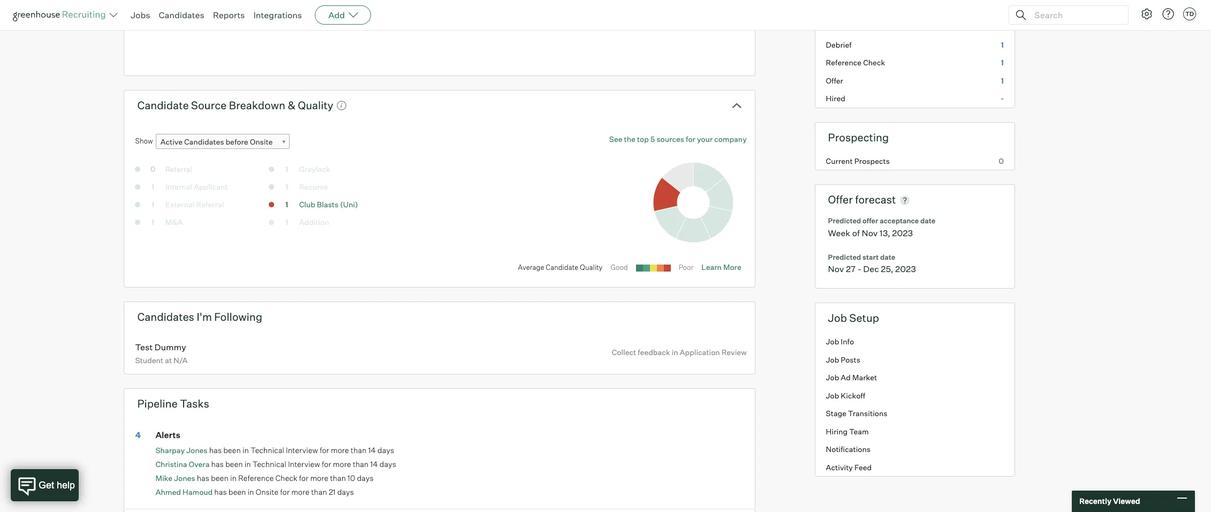 Task type: describe. For each thing, give the bounding box(es) containing it.
top
[[637, 135, 649, 144]]

notifications link
[[816, 440, 1015, 458]]

1 link for greylock
[[276, 164, 298, 176]]

recurse
[[299, 182, 328, 191]]

club blasts (uni) link
[[299, 200, 358, 209]]

has up overa at left
[[209, 446, 222, 455]]

hiring
[[826, 427, 848, 436]]

job for job kickoff link
[[826, 391, 840, 400]]

add button
[[315, 5, 371, 25]]

1 link for m&a
[[142, 217, 164, 229]]

candidates i'm following
[[137, 310, 263, 323]]

date inside predicted offer acceptance date week of nov 13, 2023
[[921, 217, 936, 225]]

transitions
[[849, 409, 888, 418]]

i'm
[[197, 310, 212, 323]]

reports link
[[213, 10, 245, 20]]

add
[[328, 10, 345, 20]]

posts
[[841, 355, 861, 364]]

candidates for candidates i'm following
[[137, 310, 194, 323]]

integrations
[[254, 10, 302, 20]]

1 horizontal spatial quality
[[580, 263, 603, 271]]

0 vertical spatial jones
[[186, 446, 208, 455]]

candidates for candidates link
[[159, 10, 204, 20]]

ahmed
[[156, 488, 181, 497]]

- link
[[816, 90, 1015, 108]]

candidate source data is not real-time. data may take up to two days to reflect accurately. element
[[334, 96, 347, 114]]

debrief
[[826, 40, 852, 49]]

0 vertical spatial check
[[864, 58, 886, 67]]

hiring team link
[[816, 422, 1015, 440]]

nov inside predicted offer acceptance date week of nov 13, 2023
[[862, 227, 878, 238]]

review
[[722, 348, 747, 357]]

21
[[329, 488, 336, 497]]

1 horizontal spatial candidate
[[546, 263, 579, 271]]

0 vertical spatial onsite
[[826, 22, 849, 31]]

start
[[863, 253, 879, 261]]

pipeline tasks
[[137, 397, 209, 410]]

learn more link
[[702, 262, 742, 271]]

1 vertical spatial setup
[[850, 311, 880, 325]]

applicant
[[194, 182, 228, 191]]

student
[[135, 356, 163, 365]]

mike
[[156, 474, 172, 483]]

27
[[846, 264, 856, 274]]

1 vertical spatial jones
[[174, 474, 195, 483]]

addition link
[[299, 218, 329, 227]]

christina
[[156, 460, 187, 469]]

alerts
[[156, 430, 180, 441]]

predicted start date nov 27 - dec 25, 2023
[[828, 253, 916, 274]]

recently viewed
[[1080, 497, 1141, 506]]

reference check
[[826, 58, 886, 67]]

activity
[[826, 463, 853, 472]]

stage transitions
[[826, 409, 888, 418]]

test
[[135, 342, 153, 352]]

job setup inside job setup link
[[13, 13, 54, 24]]

predicted for week
[[828, 217, 862, 225]]

candidate source data is not real-time. data may take up to two days to reflect accurately. image
[[336, 100, 347, 111]]

1 horizontal spatial reference
[[826, 58, 862, 67]]

the
[[624, 135, 636, 144]]

offer for offer forecast
[[828, 193, 853, 206]]

collect feedback in application review
[[612, 348, 747, 357]]

1 horizontal spatial 0
[[999, 156, 1004, 165]]

forecast
[[856, 193, 896, 206]]

market
[[853, 373, 878, 382]]

external
[[165, 200, 195, 209]]

sources
[[657, 135, 685, 144]]

mike jones link
[[156, 474, 195, 483]]

active
[[160, 137, 183, 146]]

1 vertical spatial job setup
[[828, 311, 880, 325]]

feed
[[855, 463, 872, 472]]

activity feed link
[[816, 458, 1015, 476]]

company
[[715, 135, 747, 144]]

see the top 5 sources for your company link
[[609, 134, 747, 144]]

overa
[[189, 460, 210, 469]]

job info link
[[816, 333, 1015, 351]]

0 vertical spatial candidate
[[137, 98, 189, 112]]

date inside predicted start date nov 27 - dec 25, 2023
[[881, 253, 896, 261]]

good
[[611, 263, 628, 271]]

activity feed
[[826, 463, 872, 472]]

reports
[[213, 10, 245, 20]]

following
[[214, 310, 263, 323]]

Search text field
[[1032, 7, 1119, 23]]

0 vertical spatial technical
[[251, 446, 284, 455]]

configure image
[[1141, 7, 1154, 20]]

2023 for week of nov 13, 2023
[[893, 227, 913, 238]]

blasts
[[317, 200, 339, 209]]

0 horizontal spatial setup
[[30, 13, 54, 24]]

prospecting
[[828, 131, 889, 144]]

internal applicant
[[165, 182, 228, 191]]

reference inside sharpay jones has been in technical interview for more than 14 days christina overa has been in technical interview for more than 14 days mike jones has been in reference check for more than 10 days ahmed hamoud has been in onsite for more than 21 days
[[238, 474, 274, 483]]

tasks
[[180, 397, 209, 410]]

hamoud
[[183, 488, 213, 497]]

5
[[651, 135, 655, 144]]

has right hamoud at left
[[214, 488, 227, 497]]

td button
[[1184, 7, 1197, 20]]

active candidates before onsite
[[160, 137, 273, 146]]

been right sharpay jones 'link'
[[223, 446, 241, 455]]

application
[[680, 348, 720, 357]]

notifications
[[826, 445, 871, 454]]

candidates link
[[159, 10, 204, 20]]

m&a link
[[165, 218, 183, 227]]



Task type: locate. For each thing, give the bounding box(es) containing it.
dummy
[[155, 342, 186, 352]]

been up hamoud at left
[[211, 474, 229, 483]]

of
[[853, 227, 860, 238]]

onsite inside sharpay jones has been in technical interview for more than 14 days christina overa has been in technical interview for more than 14 days mike jones has been in reference check for more than 10 days ahmed hamoud has been in onsite for more than 21 days
[[256, 488, 279, 497]]

1 vertical spatial onsite
[[250, 137, 273, 146]]

offer down reference check
[[826, 76, 844, 85]]

for
[[686, 135, 696, 144], [320, 446, 329, 455], [322, 460, 331, 469], [299, 474, 309, 483], [280, 488, 290, 497]]

learn
[[702, 262, 722, 271]]

0 horizontal spatial reference
[[238, 474, 274, 483]]

predicted inside predicted start date nov 27 - dec 25, 2023
[[828, 253, 862, 261]]

breakdown
[[229, 98, 285, 112]]

2023 down acceptance at the right top
[[893, 227, 913, 238]]

0 horizontal spatial -
[[858, 264, 862, 274]]

0 vertical spatial quality
[[298, 98, 334, 112]]

0 horizontal spatial job setup
[[13, 13, 54, 24]]

1 vertical spatial referral
[[196, 200, 224, 209]]

job ad market
[[826, 373, 878, 382]]

m&a
[[165, 218, 183, 227]]

average candidate quality
[[518, 263, 603, 271]]

1 vertical spatial -
[[858, 264, 862, 274]]

greylock link
[[299, 165, 330, 174]]

1 horizontal spatial job setup
[[828, 311, 880, 325]]

1 horizontal spatial referral
[[196, 200, 224, 209]]

0 horizontal spatial nov
[[828, 264, 844, 274]]

viewed
[[1114, 497, 1141, 506]]

average
[[518, 263, 545, 271]]

candidates right active
[[184, 137, 224, 146]]

predicted inside predicted offer acceptance date week of nov 13, 2023
[[828, 217, 862, 225]]

quality
[[298, 98, 334, 112], [580, 263, 603, 271]]

2 predicted from the top
[[828, 253, 862, 261]]

internal applicant link
[[165, 182, 228, 191]]

greylock
[[299, 165, 330, 174]]

feedback
[[638, 348, 670, 357]]

acceptance
[[880, 217, 919, 225]]

0 horizontal spatial referral
[[165, 165, 192, 174]]

date up 25,
[[881, 253, 896, 261]]

current
[[826, 156, 853, 165]]

0 vertical spatial predicted
[[828, 217, 862, 225]]

check inside sharpay jones has been in technical interview for more than 14 days christina overa has been in technical interview for more than 14 days mike jones has been in reference check for more than 10 days ahmed hamoud has been in onsite for more than 21 days
[[276, 474, 298, 483]]

2 vertical spatial onsite
[[256, 488, 279, 497]]

collect
[[612, 348, 637, 357]]

candidates
[[159, 10, 204, 20], [184, 137, 224, 146], [137, 310, 194, 323]]

0 vertical spatial nov
[[862, 227, 878, 238]]

stage transitions link
[[816, 405, 1015, 422]]

external referral link
[[165, 200, 224, 209]]

1 horizontal spatial check
[[864, 58, 886, 67]]

1 vertical spatial quality
[[580, 263, 603, 271]]

0 horizontal spatial candidate
[[137, 98, 189, 112]]

jones up ahmed hamoud link
[[174, 474, 195, 483]]

0 vertical spatial referral
[[165, 165, 192, 174]]

2023
[[893, 227, 913, 238], [896, 264, 916, 274]]

2023 for nov 27 - dec 25, 2023
[[896, 264, 916, 274]]

hiring team
[[826, 427, 869, 436]]

info
[[841, 337, 854, 346]]

test dummy student at n/a
[[135, 342, 188, 365]]

job inside "link"
[[826, 355, 840, 364]]

job setup link
[[13, 12, 94, 25]]

internal
[[165, 182, 192, 191]]

1 link left 'greylock' link
[[276, 164, 298, 176]]

job posts link
[[816, 351, 1015, 369]]

0 vertical spatial 2023
[[893, 227, 913, 238]]

see the top 5 sources for your company
[[609, 135, 747, 144]]

sharpay
[[156, 446, 185, 455]]

quality right &
[[298, 98, 334, 112]]

sharpay jones link
[[156, 446, 208, 455]]

recently
[[1080, 497, 1112, 506]]

1 link left club
[[276, 199, 298, 212]]

candidate source breakdown & quality
[[137, 98, 334, 112]]

technical
[[251, 446, 284, 455], [253, 460, 286, 469]]

1 link for external referral
[[142, 199, 164, 212]]

- inside - link
[[1001, 94, 1004, 103]]

1 horizontal spatial date
[[921, 217, 936, 225]]

referral down applicant
[[196, 200, 224, 209]]

1 vertical spatial candidates
[[184, 137, 224, 146]]

1 horizontal spatial nov
[[862, 227, 878, 238]]

1 vertical spatial reference
[[238, 474, 274, 483]]

date right acceptance at the right top
[[921, 217, 936, 225]]

10
[[348, 474, 355, 483]]

2 vertical spatial candidates
[[137, 310, 194, 323]]

25,
[[881, 264, 894, 274]]

1 link left internal
[[142, 182, 164, 194]]

referral up internal
[[165, 165, 192, 174]]

offer for offer
[[826, 76, 844, 85]]

team
[[850, 427, 869, 436]]

0 vertical spatial -
[[1001, 94, 1004, 103]]

1 vertical spatial 14
[[370, 460, 378, 469]]

candidates up dummy
[[137, 310, 194, 323]]

0 horizontal spatial date
[[881, 253, 896, 261]]

0 vertical spatial interview
[[286, 446, 318, 455]]

job for job ad market link
[[826, 373, 840, 382]]

onsite
[[826, 22, 849, 31], [250, 137, 273, 146], [256, 488, 279, 497]]

greenhouse recruiting image
[[13, 9, 109, 21]]

been right hamoud at left
[[229, 488, 246, 497]]

addition
[[299, 218, 329, 227]]

2023 inside predicted start date nov 27 - dec 25, 2023
[[896, 264, 916, 274]]

offer up the week at the right of the page
[[828, 193, 853, 206]]

1 link for club blasts (uni)
[[276, 199, 298, 212]]

-
[[1001, 94, 1004, 103], [858, 264, 862, 274]]

2023 inside predicted offer acceptance date week of nov 13, 2023
[[893, 227, 913, 238]]

at
[[165, 356, 172, 365]]

before
[[226, 137, 248, 146]]

pipeline
[[137, 397, 178, 410]]

1 predicted from the top
[[828, 217, 862, 225]]

0 horizontal spatial quality
[[298, 98, 334, 112]]

candidate right average at the left of the page
[[546, 263, 579, 271]]

predicted up the week at the right of the page
[[828, 217, 862, 225]]

nov down offer
[[862, 227, 878, 238]]

1 link left recurse link
[[276, 182, 298, 194]]

1 vertical spatial technical
[[253, 460, 286, 469]]

1 vertical spatial candidate
[[546, 263, 579, 271]]

more
[[724, 262, 742, 271]]

1 vertical spatial date
[[881, 253, 896, 261]]

0 vertical spatial candidates
[[159, 10, 204, 20]]

1 link left 'm&a'
[[142, 217, 164, 229]]

job kickoff link
[[816, 387, 1015, 405]]

0 vertical spatial setup
[[30, 13, 54, 24]]

1 vertical spatial predicted
[[828, 253, 862, 261]]

stage
[[826, 409, 847, 418]]

predicted up 27
[[828, 253, 862, 261]]

(uni)
[[340, 200, 358, 209]]

has right overa at left
[[211, 460, 224, 469]]

onsite inside active candidates before onsite link
[[250, 137, 273, 146]]

14
[[368, 446, 376, 455], [370, 460, 378, 469]]

- inside predicted start date nov 27 - dec 25, 2023
[[858, 264, 862, 274]]

check
[[864, 58, 886, 67], [276, 474, 298, 483]]

club
[[299, 200, 315, 209]]

1 link for addition
[[276, 217, 298, 229]]

job info
[[826, 337, 854, 346]]

dec
[[864, 264, 879, 274]]

job for job posts "link"
[[826, 355, 840, 364]]

offer
[[863, 217, 879, 225]]

1 link for internal applicant
[[142, 182, 164, 194]]

jones
[[186, 446, 208, 455], [174, 474, 195, 483]]

club blasts (uni)
[[299, 200, 358, 209]]

ahmed hamoud link
[[156, 488, 213, 497]]

job posts
[[826, 355, 861, 364]]

2023 right 25,
[[896, 264, 916, 274]]

job for job info link
[[826, 337, 840, 346]]

1 link left addition link
[[276, 217, 298, 229]]

poor
[[679, 263, 694, 271]]

nov left 27
[[828, 264, 844, 274]]

current prospects
[[826, 156, 890, 165]]

0 horizontal spatial 0
[[150, 165, 156, 174]]

week
[[828, 227, 851, 238]]

0 vertical spatial date
[[921, 217, 936, 225]]

jones up overa at left
[[186, 446, 208, 455]]

source
[[191, 98, 227, 112]]

predicted for 27
[[828, 253, 862, 261]]

1 horizontal spatial setup
[[850, 311, 880, 325]]

1 link left external
[[142, 199, 164, 212]]

interview
[[286, 446, 318, 455], [288, 460, 320, 469]]

0 horizontal spatial check
[[276, 474, 298, 483]]

been
[[223, 446, 241, 455], [225, 460, 243, 469], [211, 474, 229, 483], [229, 488, 246, 497]]

learn more
[[702, 262, 742, 271]]

nov inside predicted start date nov 27 - dec 25, 2023
[[828, 264, 844, 274]]

job kickoff
[[826, 391, 866, 400]]

1 vertical spatial check
[[276, 474, 298, 483]]

1 vertical spatial interview
[[288, 460, 320, 469]]

0 vertical spatial 14
[[368, 446, 376, 455]]

predicted
[[828, 217, 862, 225], [828, 253, 862, 261]]

quality left good
[[580, 263, 603, 271]]

show
[[135, 137, 153, 145]]

candidate up active
[[137, 98, 189, 112]]

0
[[999, 156, 1004, 165], [150, 165, 156, 174]]

1 horizontal spatial -
[[1001, 94, 1004, 103]]

1 vertical spatial offer
[[828, 193, 853, 206]]

prospects
[[855, 156, 890, 165]]

sharpay jones has been in technical interview for more than 14 days christina overa has been in technical interview for more than 14 days mike jones has been in reference check for more than 10 days ahmed hamoud has been in onsite for more than 21 days
[[156, 446, 396, 497]]

job
[[13, 13, 28, 24], [828, 311, 847, 325], [826, 337, 840, 346], [826, 355, 840, 364], [826, 373, 840, 382], [826, 391, 840, 400]]

job for job setup link
[[13, 13, 28, 24]]

has down overa at left
[[197, 474, 209, 483]]

candidates right jobs
[[159, 10, 204, 20]]

4
[[135, 430, 141, 441]]

your
[[697, 135, 713, 144]]

1 vertical spatial 2023
[[896, 264, 916, 274]]

been right overa at left
[[225, 460, 243, 469]]

0 vertical spatial reference
[[826, 58, 862, 67]]

christina overa link
[[156, 460, 210, 469]]

external referral
[[165, 200, 224, 209]]

1 link for recurse
[[276, 182, 298, 194]]

n/a
[[174, 356, 188, 365]]

0 vertical spatial offer
[[826, 76, 844, 85]]

1 vertical spatial nov
[[828, 264, 844, 274]]

0 vertical spatial job setup
[[13, 13, 54, 24]]

ad
[[841, 373, 851, 382]]



Task type: vqa. For each thing, say whether or not it's contained in the screenshot.


